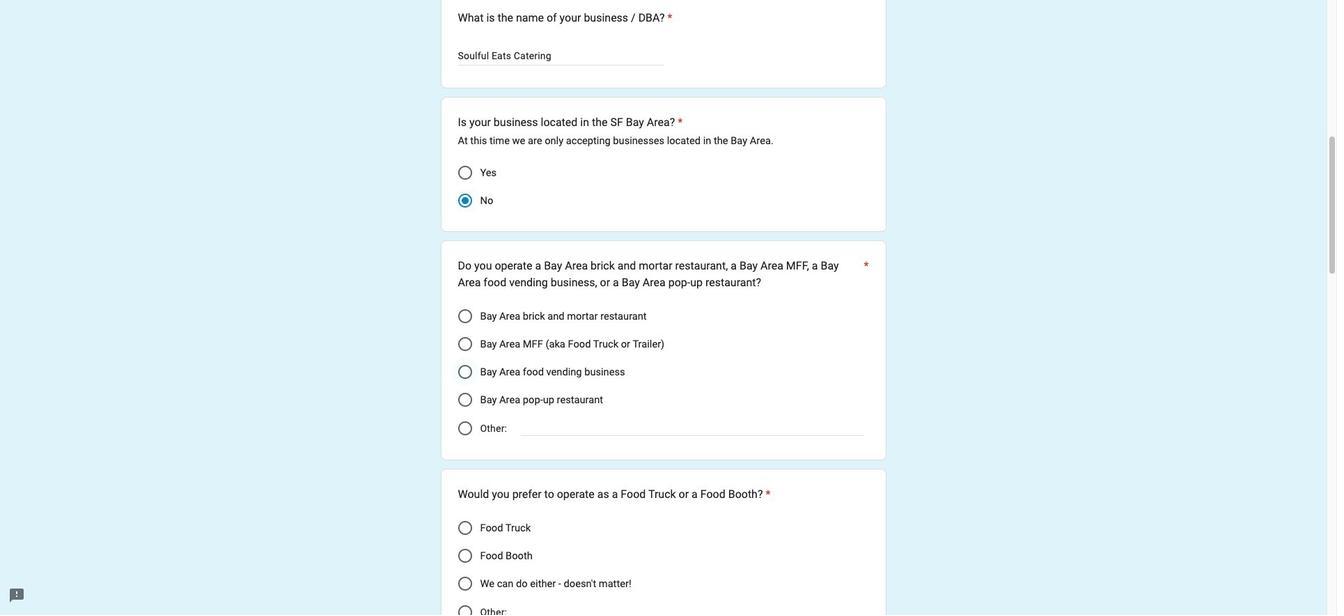 Task type: locate. For each thing, give the bounding box(es) containing it.
Food Truck radio
[[458, 521, 472, 535]]

required question element for second 'heading' from the bottom
[[861, 258, 869, 291]]

food booth image
[[458, 549, 472, 563]]

required question element for second 'heading'
[[675, 114, 683, 131]]

heading
[[458, 10, 673, 27], [458, 114, 774, 131], [458, 258, 869, 291], [458, 486, 771, 503]]

None radio
[[458, 422, 472, 436]]

Bay Area food vending business radio
[[458, 365, 472, 379]]

2 heading from the top
[[458, 114, 774, 131]]

None text field
[[458, 48, 664, 64]]

Yes radio
[[458, 166, 472, 180]]

food truck image
[[458, 521, 472, 535]]

None radio
[[458, 606, 472, 615]]

4 heading from the top
[[458, 486, 771, 503]]

3 heading from the top
[[458, 258, 869, 291]]

required question element
[[665, 10, 673, 27], [675, 114, 683, 131], [861, 258, 869, 291], [763, 486, 771, 503]]

No radio
[[458, 194, 472, 208]]

bay area brick and mortar restaurant image
[[458, 310, 472, 323]]

Bay Area brick and mortar restaurant radio
[[458, 310, 472, 323]]



Task type: describe. For each thing, give the bounding box(es) containing it.
bay area pop-up restaurant image
[[458, 393, 472, 407]]

We can do either - doesn't matter! radio
[[458, 577, 472, 591]]

Food Booth radio
[[458, 549, 472, 563]]

no image
[[462, 197, 468, 204]]

Bay Area pop-up restaurant radio
[[458, 393, 472, 407]]

yes image
[[458, 166, 472, 180]]

required question element for fourth 'heading'
[[763, 486, 771, 503]]

we can do either - doesn't matter! image
[[458, 577, 472, 591]]

1 heading from the top
[[458, 10, 673, 27]]

Bay Area MFF (aka Food Truck or Trailer) radio
[[458, 337, 472, 351]]

required question element for first 'heading' from the top
[[665, 10, 673, 27]]

report a problem to google image
[[8, 587, 25, 604]]

bay area food vending business image
[[458, 365, 472, 379]]

bay area mff (aka food truck or trailer) image
[[458, 337, 472, 351]]



Task type: vqa. For each thing, say whether or not it's contained in the screenshot.
Bay Area pop-up restaurant 'Icon'
yes



